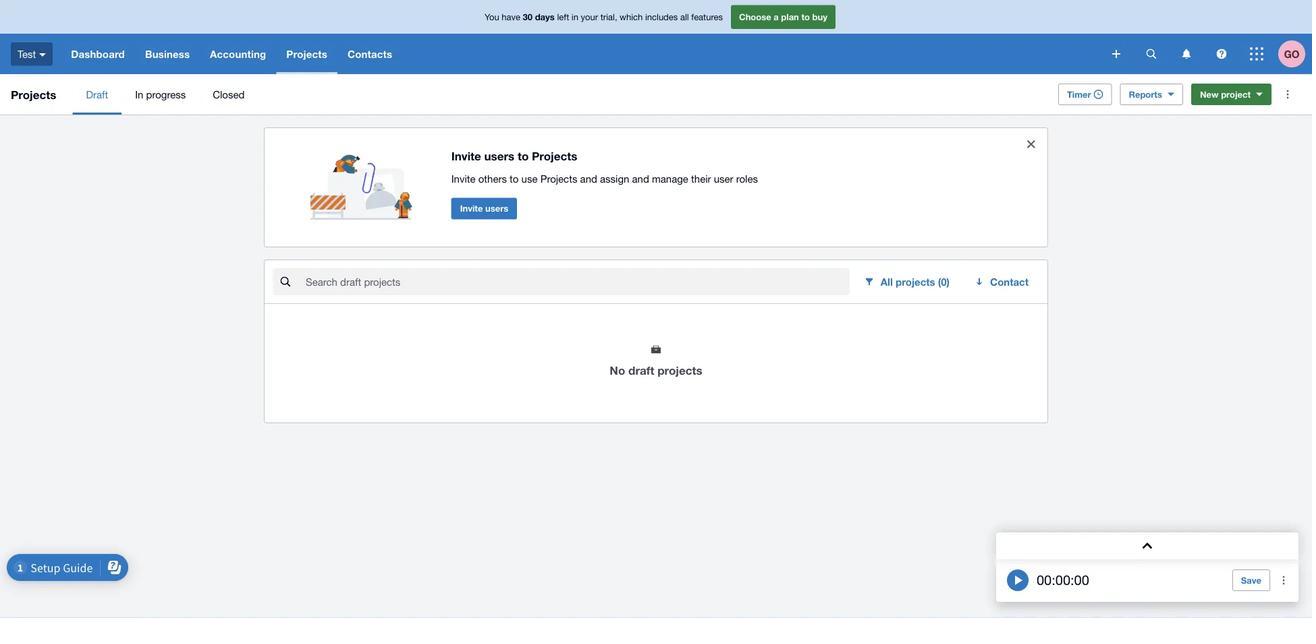 Task type: describe. For each thing, give the bounding box(es) containing it.
timer
[[1067, 89, 1091, 100]]

svg image up reports popup button
[[1182, 49, 1191, 59]]

svg image left go
[[1250, 47, 1264, 61]]

banner containing dashboard
[[0, 0, 1312, 74]]

all projects (0)
[[881, 276, 950, 288]]

projects down the test "popup button"
[[11, 88, 56, 101]]

start timer image
[[1007, 570, 1029, 592]]

your
[[581, 12, 598, 22]]

timer button
[[1058, 84, 1112, 105]]

you
[[485, 12, 499, 22]]

buy
[[812, 12, 828, 22]]

choose
[[739, 12, 771, 22]]

contacts button
[[337, 34, 402, 74]]

projects up use
[[532, 150, 577, 163]]

more options image
[[1274, 81, 1301, 108]]

draft link
[[72, 74, 122, 115]]

projects right use
[[540, 173, 577, 185]]

invite for invite users to projects
[[451, 150, 481, 163]]

svg image up new project
[[1217, 49, 1227, 59]]

users for invite users
[[485, 204, 508, 214]]

invite users to projects
[[451, 150, 577, 163]]

includes
[[645, 12, 678, 22]]

projects inside popup button
[[286, 48, 327, 60]]

have
[[502, 12, 520, 22]]

test button
[[0, 34, 61, 74]]

others
[[478, 173, 507, 185]]

projects inside popup button
[[896, 276, 935, 288]]

svg image
[[1112, 50, 1120, 58]]

you have 30 days left in your trial, which includes all features
[[485, 12, 723, 22]]

contact
[[990, 276, 1029, 288]]

days
[[535, 12, 555, 22]]

all
[[881, 276, 893, 288]]

reports
[[1129, 89, 1162, 100]]

dashboard link
[[61, 34, 135, 74]]

no
[[610, 364, 625, 377]]

new project button
[[1191, 84, 1272, 105]]

navigation inside banner
[[61, 34, 1103, 74]]

svg image inside the test "popup button"
[[39, 53, 46, 57]]

invite users to projects image
[[310, 139, 419, 220]]

(0)
[[938, 276, 950, 288]]

svg image right svg icon
[[1146, 49, 1157, 59]]

1 vertical spatial projects
[[658, 364, 702, 377]]

no draft projects
[[610, 364, 702, 377]]

their
[[691, 173, 711, 185]]



Task type: vqa. For each thing, say whether or not it's contained in the screenshot.
total
no



Task type: locate. For each thing, give the bounding box(es) containing it.
assign
[[600, 173, 629, 185]]

to up use
[[518, 150, 529, 163]]

business
[[145, 48, 190, 60]]

and right assign
[[632, 173, 649, 185]]

1 vertical spatial to
[[518, 150, 529, 163]]

test
[[18, 48, 36, 60]]

go button
[[1278, 34, 1312, 74]]

users for invite users to projects
[[484, 150, 514, 163]]

accounting
[[210, 48, 266, 60]]

to inside banner
[[802, 12, 810, 22]]

invite for invite users
[[460, 204, 483, 214]]

Search draft projects search field
[[304, 269, 850, 295]]

users up others at top left
[[484, 150, 514, 163]]

trial,
[[601, 12, 617, 22]]

accounting button
[[200, 34, 276, 74]]

in progress link
[[122, 74, 199, 115]]

0 vertical spatial to
[[802, 12, 810, 22]]

left
[[557, 12, 569, 22]]

to left use
[[510, 173, 519, 185]]

invite others to use projects and assign and manage their user roles
[[451, 173, 758, 185]]

banner
[[0, 0, 1312, 74]]

invite users link
[[451, 198, 517, 220]]

use
[[522, 173, 538, 185]]

contact button
[[966, 269, 1039, 296]]

features
[[691, 12, 723, 22]]

plan
[[781, 12, 799, 22]]

2 and from the left
[[632, 173, 649, 185]]

navigation
[[61, 34, 1103, 74]]

navigation containing dashboard
[[61, 34, 1103, 74]]

2 vertical spatial to
[[510, 173, 519, 185]]

closed link
[[199, 74, 258, 115]]

0 vertical spatial projects
[[896, 276, 935, 288]]

and
[[580, 173, 597, 185], [632, 173, 649, 185]]

which
[[620, 12, 643, 22]]

projects
[[896, 276, 935, 288], [658, 364, 702, 377]]

1 and from the left
[[580, 173, 597, 185]]

to left buy
[[802, 12, 810, 22]]

progress
[[146, 88, 186, 100]]

save button
[[1232, 570, 1270, 592]]

0 vertical spatial invite
[[451, 150, 481, 163]]

business button
[[135, 34, 200, 74]]

reports button
[[1120, 84, 1183, 105]]

invite users
[[460, 204, 508, 214]]

invite down others at top left
[[460, 204, 483, 214]]

all projects (0) button
[[855, 269, 961, 296]]

dashboard
[[71, 48, 125, 60]]

roles
[[736, 173, 758, 185]]

draft
[[628, 364, 654, 377]]

projects left contacts on the top of page
[[286, 48, 327, 60]]

invite
[[451, 150, 481, 163], [451, 173, 476, 185], [460, 204, 483, 214]]

in
[[135, 88, 143, 100]]

0 horizontal spatial and
[[580, 173, 597, 185]]

user
[[714, 173, 733, 185]]

in progress
[[135, 88, 186, 100]]

a
[[774, 12, 779, 22]]

invite for invite others to use projects and assign and manage their user roles
[[451, 173, 476, 185]]

choose a plan to buy
[[739, 12, 828, 22]]

clear image
[[1018, 131, 1045, 158]]

invite up others at top left
[[451, 150, 481, 163]]

svg image right test
[[39, 53, 46, 57]]

0 horizontal spatial projects
[[658, 364, 702, 377]]

new
[[1200, 89, 1219, 100]]

users
[[484, 150, 514, 163], [485, 204, 508, 214]]

and left assign
[[580, 173, 597, 185]]

users down others at top left
[[485, 204, 508, 214]]

project
[[1221, 89, 1251, 100]]

more options image
[[1270, 568, 1297, 595]]

0 vertical spatial users
[[484, 150, 514, 163]]

manage
[[652, 173, 688, 185]]

contacts
[[348, 48, 392, 60]]

30
[[523, 12, 533, 22]]

draft
[[86, 88, 108, 100]]

1 vertical spatial invite
[[451, 173, 476, 185]]

new project
[[1200, 89, 1251, 100]]

save
[[1241, 576, 1262, 586]]

00:00:00
[[1037, 573, 1089, 589]]

all
[[680, 12, 689, 22]]

to for projects
[[518, 150, 529, 163]]

projects
[[286, 48, 327, 60], [11, 88, 56, 101], [532, 150, 577, 163], [540, 173, 577, 185]]

to for use
[[510, 173, 519, 185]]

1 horizontal spatial projects
[[896, 276, 935, 288]]

svg image
[[1250, 47, 1264, 61], [1146, 49, 1157, 59], [1182, 49, 1191, 59], [1217, 49, 1227, 59], [39, 53, 46, 57]]

closed
[[213, 88, 245, 100]]

1 horizontal spatial and
[[632, 173, 649, 185]]

invite left others at top left
[[451, 173, 476, 185]]

projects right draft
[[658, 364, 702, 377]]

projects button
[[276, 34, 337, 74]]

1 vertical spatial users
[[485, 204, 508, 214]]

to
[[802, 12, 810, 22], [518, 150, 529, 163], [510, 173, 519, 185]]

projects left (0)
[[896, 276, 935, 288]]

2 vertical spatial invite
[[460, 204, 483, 214]]

in
[[572, 12, 578, 22]]

go
[[1284, 48, 1300, 60]]



